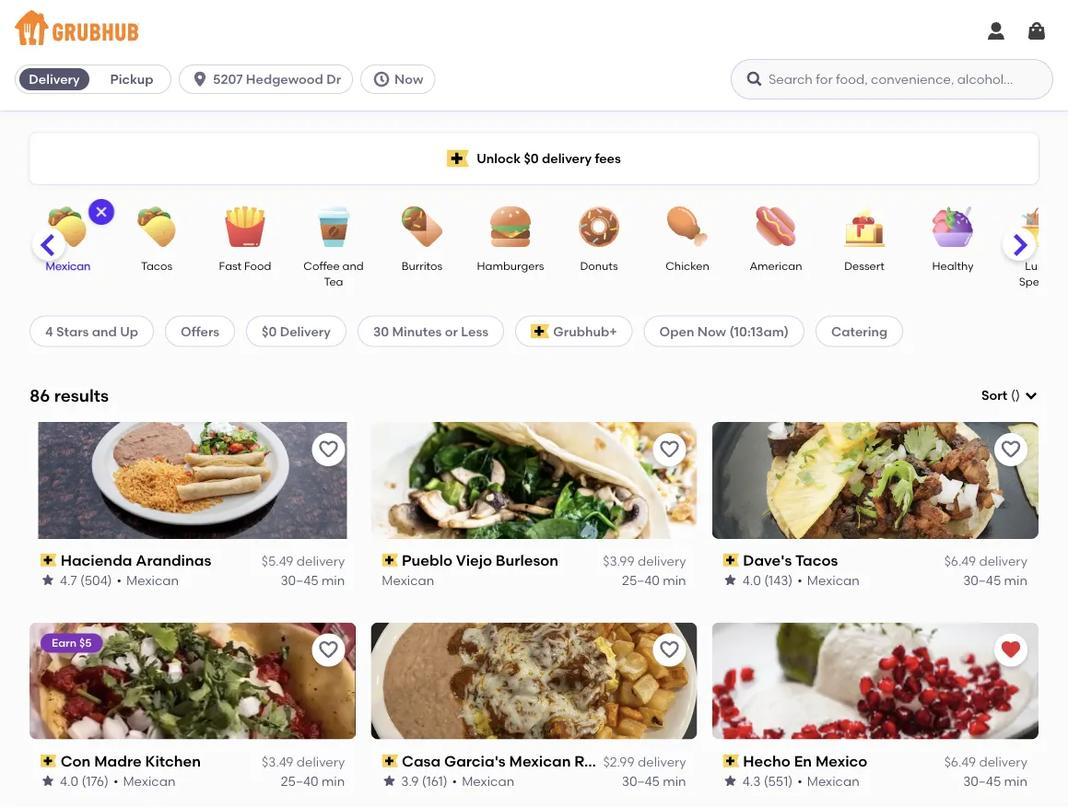 Task type: describe. For each thing, give the bounding box(es) containing it.
garcia's
[[444, 752, 506, 770]]

healthy
[[932, 259, 974, 272]]

86
[[29, 385, 50, 406]]

4.3
[[743, 773, 761, 789]]

con
[[61, 752, 91, 770]]

$5.49
[[262, 554, 293, 569]]

30–45 min for hacienda arandinas
[[281, 572, 345, 588]]

con madre kitchen logo image
[[30, 623, 356, 740]]

coffee
[[304, 259, 340, 272]]

hedgewood
[[246, 71, 323, 87]]

chicken
[[666, 259, 709, 272]]

hacienda
[[61, 551, 132, 569]]

4.0 (143)
[[743, 572, 793, 588]]

delivery for dave's tacos
[[979, 554, 1028, 569]]

• mexican for garcia's
[[452, 773, 514, 789]]

save this restaurant button for pueblo viejo burleson
[[653, 433, 686, 466]]

hecho en mexico logo image
[[712, 623, 1039, 740]]

less
[[461, 323, 489, 339]]

$5
[[79, 637, 92, 650]]

min for pueblo viejo burleson
[[663, 572, 686, 588]]

$3.49 delivery
[[262, 754, 345, 770]]

mexico
[[816, 752, 868, 770]]

grubhub+
[[553, 323, 617, 339]]

30–45 min for hecho en mexico
[[963, 773, 1028, 789]]

tea
[[324, 275, 343, 288]]

casa garcia's mexican restaurant
[[402, 752, 655, 770]]

1 vertical spatial tacos
[[795, 551, 838, 569]]

min for hecho en mexico
[[1004, 773, 1028, 789]]

delivery button
[[16, 65, 93, 94]]

chicken image
[[655, 206, 720, 247]]

25–40 min for pueblo viejo burleson
[[622, 572, 686, 588]]

$3.99 delivery
[[603, 554, 686, 569]]

subscription pass image for hecho en mexico
[[723, 755, 739, 768]]

4.7 (504)
[[60, 572, 112, 588]]

open now (10:13am)
[[660, 323, 789, 339]]

mexican down the garcia's
[[462, 773, 514, 789]]

american
[[750, 259, 802, 272]]

earn
[[52, 637, 77, 650]]

4.0 (176)
[[60, 773, 109, 789]]

min for con madre kitchen
[[322, 773, 345, 789]]

delivery for casa garcia's mexican restaurant
[[638, 754, 686, 770]]

4.7
[[60, 572, 77, 588]]

3.9
[[401, 773, 419, 789]]

subscription pass image for hacienda arandinas
[[41, 554, 57, 567]]

Search for food, convenience, alcohol... search field
[[731, 59, 1053, 100]]

hacienda arandinas logo image
[[38, 422, 347, 539]]

(504)
[[80, 572, 112, 588]]

now button
[[360, 65, 443, 94]]

lunch specials
[[1019, 259, 1064, 288]]

and inside coffee and tea
[[342, 259, 364, 272]]

5207
[[213, 71, 243, 87]]

3.9 (161)
[[401, 773, 448, 789]]

$0 delivery
[[262, 323, 331, 339]]

grubhub plus flag logo image for grubhub+
[[531, 324, 550, 339]]

4.3 (551)
[[743, 773, 793, 789]]

star icon image for hacienda arandinas
[[41, 573, 55, 588]]

delivery for con madre kitchen
[[297, 754, 345, 770]]

0 horizontal spatial tacos
[[141, 259, 172, 272]]

now inside now button
[[395, 71, 423, 87]]

save this restaurant image for hacienda arandinas
[[317, 439, 339, 461]]

burleson
[[496, 551, 559, 569]]

sort
[[982, 388, 1007, 403]]

specials
[[1019, 275, 1064, 288]]

coffee and tea image
[[301, 206, 366, 247]]

• mexican for tacos
[[798, 572, 860, 588]]

en
[[794, 752, 812, 770]]

0 horizontal spatial and
[[92, 323, 117, 339]]

delivery for hecho en mexico
[[979, 754, 1028, 770]]

mexican down con madre kitchen
[[123, 773, 176, 789]]

fast food
[[219, 259, 271, 272]]

hecho
[[743, 752, 791, 770]]

unlock $0 delivery fees
[[477, 151, 621, 166]]

4.0 for con madre kitchen
[[60, 773, 78, 789]]

$5.49 delivery
[[262, 554, 345, 569]]

madre
[[94, 752, 142, 770]]

tacos image
[[124, 206, 189, 247]]

donuts
[[580, 259, 618, 272]]

fast
[[219, 259, 242, 272]]

healthy image
[[921, 206, 985, 247]]

30–45 for casa garcia's mexican restaurant
[[622, 773, 660, 789]]

hacienda arandinas
[[61, 551, 211, 569]]

30 minutes or less
[[373, 323, 489, 339]]

86 results
[[29, 385, 109, 406]]

pickup
[[110, 71, 153, 87]]

dave's tacos logo image
[[712, 422, 1039, 539]]

subscription pass image
[[382, 755, 398, 768]]

save this restaurant image
[[659, 439, 681, 461]]

or
[[445, 323, 458, 339]]

main navigation navigation
[[0, 0, 1068, 111]]

• mexican for madre
[[113, 773, 176, 789]]

(143)
[[764, 572, 793, 588]]

$2.99
[[603, 754, 635, 770]]

star icon image for hecho en mexico
[[723, 774, 738, 788]]

restaurant
[[574, 752, 655, 770]]

arandinas
[[136, 551, 211, 569]]

sort ( )
[[982, 388, 1020, 403]]

1 horizontal spatial svg image
[[985, 20, 1007, 42]]

$2.99 delivery
[[603, 754, 686, 770]]

save this restaurant button for hacienda arandinas
[[312, 433, 345, 466]]

• mexican for en
[[797, 773, 860, 789]]

casa
[[402, 752, 441, 770]]

saved restaurant image
[[1000, 639, 1022, 661]]

min for casa garcia's mexican restaurant
[[663, 773, 686, 789]]

mexican down the mexico
[[807, 773, 860, 789]]

(551)
[[764, 773, 793, 789]]

food
[[244, 259, 271, 272]]

hamburgers
[[477, 259, 544, 272]]

american image
[[744, 206, 808, 247]]

30
[[373, 323, 389, 339]]

30–45 min for casa garcia's mexican restaurant
[[622, 773, 686, 789]]

delivery for pueblo viejo burleson
[[638, 554, 686, 569]]

4 stars and up
[[45, 323, 138, 339]]

save this restaurant image for casa garcia's mexican restaurant
[[659, 639, 681, 661]]

25–40 min for con madre kitchen
[[281, 773, 345, 789]]



Task type: vqa. For each thing, say whether or not it's contained in the screenshot.
4.0 associated with Dave's Tacos
yes



Task type: locate. For each thing, give the bounding box(es) containing it.
• down madre
[[113, 773, 118, 789]]

• for tacos
[[798, 572, 803, 588]]

svg image inside 5207 hedgewood dr button
[[191, 70, 209, 88]]

2 $6.49 from the top
[[944, 754, 976, 770]]

• mexican down dave's tacos
[[798, 572, 860, 588]]

delivery
[[29, 71, 80, 87], [280, 323, 331, 339]]

save this restaurant button for dave's tacos
[[994, 433, 1028, 466]]

$6.49 for dave's tacos
[[944, 554, 976, 569]]

• mexican down hacienda arandinas
[[117, 572, 179, 588]]

0 horizontal spatial 25–40
[[281, 773, 319, 789]]

svg image
[[985, 20, 1007, 42], [191, 70, 209, 88], [1024, 388, 1039, 403]]

• mexican down the garcia's
[[452, 773, 514, 789]]

(161)
[[422, 773, 448, 789]]

saved restaurant button
[[994, 634, 1028, 667]]

$0
[[524, 151, 539, 166], [262, 323, 277, 339]]

• right (504)
[[117, 572, 122, 588]]

delivery for hacienda arandinas
[[297, 554, 345, 569]]

None field
[[982, 386, 1039, 405]]

0 vertical spatial $6.49 delivery
[[944, 554, 1028, 569]]

star icon image down subscription pass image
[[382, 774, 397, 788]]

donuts image
[[567, 206, 631, 247]]

1 vertical spatial $6.49
[[944, 754, 976, 770]]

30–45 for hecho en mexico
[[963, 773, 1001, 789]]

25–40 min down the $3.99 delivery
[[622, 572, 686, 588]]

earn $5
[[52, 637, 92, 650]]

mexican image
[[36, 206, 100, 247]]

(
[[1011, 388, 1016, 403]]

minutes
[[392, 323, 442, 339]]

grubhub plus flag logo image left unlock
[[447, 150, 469, 167]]

0 vertical spatial 25–40
[[622, 572, 660, 588]]

0 vertical spatial now
[[395, 71, 423, 87]]

2 $6.49 delivery from the top
[[944, 754, 1028, 770]]

tacos
[[141, 259, 172, 272], [795, 551, 838, 569]]

30–45 min for dave's tacos
[[963, 572, 1028, 588]]

grubhub plus flag logo image left grubhub+
[[531, 324, 550, 339]]

mexican down dave's tacos
[[807, 572, 860, 588]]

0 vertical spatial $0
[[524, 151, 539, 166]]

mexican down pueblo
[[382, 572, 434, 588]]

1 horizontal spatial 25–40
[[622, 572, 660, 588]]

25–40 min down $3.49 delivery
[[281, 773, 345, 789]]

0 vertical spatial and
[[342, 259, 364, 272]]

• right (143) at the bottom of the page
[[798, 572, 803, 588]]

and
[[342, 259, 364, 272], [92, 323, 117, 339]]

stars
[[56, 323, 89, 339]]

$6.49 delivery for hecho en mexico
[[944, 754, 1028, 770]]

• for garcia's
[[452, 773, 457, 789]]

grubhub plus flag logo image
[[447, 150, 469, 167], [531, 324, 550, 339]]

delivery
[[542, 151, 592, 166], [297, 554, 345, 569], [638, 554, 686, 569], [979, 554, 1028, 569], [297, 754, 345, 770], [638, 754, 686, 770], [979, 754, 1028, 770]]

$6.49 delivery
[[944, 554, 1028, 569], [944, 754, 1028, 770]]

1 vertical spatial and
[[92, 323, 117, 339]]

4
[[45, 323, 53, 339]]

(10:13am)
[[729, 323, 789, 339]]

• for madre
[[113, 773, 118, 789]]

1 vertical spatial 4.0
[[60, 773, 78, 789]]

mexican down mexican image
[[46, 259, 91, 272]]

delivery left pickup
[[29, 71, 80, 87]]

burritos
[[402, 259, 443, 272]]

save this restaurant image
[[317, 439, 339, 461], [1000, 439, 1022, 461], [317, 639, 339, 661], [659, 639, 681, 661]]

30–45
[[281, 572, 319, 588], [963, 572, 1001, 588], [622, 773, 660, 789], [963, 773, 1001, 789]]

and left up
[[92, 323, 117, 339]]

1 horizontal spatial $0
[[524, 151, 539, 166]]

con madre kitchen
[[61, 752, 201, 770]]

star icon image for con madre kitchen
[[41, 774, 55, 788]]

delivery inside button
[[29, 71, 80, 87]]

$6.49 delivery for dave's tacos
[[944, 554, 1028, 569]]

1 vertical spatial delivery
[[280, 323, 331, 339]]

delivery down tea
[[280, 323, 331, 339]]

min
[[322, 572, 345, 588], [663, 572, 686, 588], [1004, 572, 1028, 588], [322, 773, 345, 789], [663, 773, 686, 789], [1004, 773, 1028, 789]]

svg image
[[1026, 20, 1048, 42], [372, 70, 391, 88], [746, 70, 764, 88], [94, 205, 109, 219]]

svg image inside now button
[[372, 70, 391, 88]]

30–45 min
[[281, 572, 345, 588], [963, 572, 1028, 588], [622, 773, 686, 789], [963, 773, 1028, 789]]

2 vertical spatial svg image
[[1024, 388, 1039, 403]]

mexican
[[46, 259, 91, 272], [126, 572, 179, 588], [382, 572, 434, 588], [807, 572, 860, 588], [509, 752, 571, 770], [123, 773, 176, 789], [462, 773, 514, 789], [807, 773, 860, 789]]

0 vertical spatial grubhub plus flag logo image
[[447, 150, 469, 167]]

save this restaurant button
[[312, 433, 345, 466], [653, 433, 686, 466], [994, 433, 1028, 466], [312, 634, 345, 667], [653, 634, 686, 667]]

25–40
[[622, 572, 660, 588], [281, 773, 319, 789]]

25–40 down the $3.99 delivery
[[622, 572, 660, 588]]

2 horizontal spatial svg image
[[1024, 388, 1039, 403]]

now right dr
[[395, 71, 423, 87]]

1 horizontal spatial tacos
[[795, 551, 838, 569]]

unlock
[[477, 151, 521, 166]]

star icon image
[[41, 573, 55, 588], [723, 573, 738, 588], [41, 774, 55, 788], [382, 774, 397, 788], [723, 774, 738, 788]]

subscription pass image for con madre kitchen
[[41, 755, 57, 768]]

1 horizontal spatial 25–40 min
[[622, 572, 686, 588]]

30–45 for hacienda arandinas
[[281, 572, 319, 588]]

and up tea
[[342, 259, 364, 272]]

subscription pass image left pueblo
[[382, 554, 398, 567]]

$3.99
[[603, 554, 635, 569]]

0 vertical spatial 25–40 min
[[622, 572, 686, 588]]

1 vertical spatial 25–40
[[281, 773, 319, 789]]

1 vertical spatial now
[[697, 323, 726, 339]]

1 $6.49 from the top
[[944, 554, 976, 569]]

subscription pass image
[[41, 554, 57, 567], [382, 554, 398, 567], [723, 554, 739, 567], [41, 755, 57, 768], [723, 755, 739, 768]]

5207 hedgewood dr button
[[179, 65, 360, 94]]

0 vertical spatial 4.0
[[743, 572, 761, 588]]

0 vertical spatial $6.49
[[944, 554, 976, 569]]

1 horizontal spatial 4.0
[[743, 572, 761, 588]]

grubhub plus flag logo image for unlock $0 delivery fees
[[447, 150, 469, 167]]

4.0 down con
[[60, 773, 78, 789]]

)
[[1016, 388, 1020, 403]]

0 vertical spatial delivery
[[29, 71, 80, 87]]

pueblo viejo burleson logo image
[[371, 422, 697, 539]]

subscription pass image left dave's
[[723, 554, 739, 567]]

star icon image left 4.0 (143)
[[723, 573, 738, 588]]

4.0
[[743, 572, 761, 588], [60, 773, 78, 789]]

(176)
[[82, 773, 109, 789]]

tacos down tacos 'image'
[[141, 259, 172, 272]]

hamburgers image
[[478, 206, 543, 247]]

1 vertical spatial 25–40 min
[[281, 773, 345, 789]]

• right (161)
[[452, 773, 457, 789]]

25–40 for pueblo viejo burleson
[[622, 572, 660, 588]]

0 horizontal spatial delivery
[[29, 71, 80, 87]]

5207 hedgewood dr
[[213, 71, 341, 87]]

• mexican
[[117, 572, 179, 588], [798, 572, 860, 588], [113, 773, 176, 789], [452, 773, 514, 789], [797, 773, 860, 789]]

0 horizontal spatial 25–40 min
[[281, 773, 345, 789]]

dessert image
[[832, 206, 897, 247]]

1 $6.49 delivery from the top
[[944, 554, 1028, 569]]

hecho en mexico
[[743, 752, 868, 770]]

subscription pass image left con
[[41, 755, 57, 768]]

dave's tacos
[[743, 551, 838, 569]]

up
[[120, 323, 138, 339]]

1 horizontal spatial now
[[697, 323, 726, 339]]

catering
[[831, 323, 888, 339]]

star icon image left 4.3
[[723, 774, 738, 788]]

results
[[54, 385, 109, 406]]

now
[[395, 71, 423, 87], [697, 323, 726, 339]]

subscription pass image for dave's tacos
[[723, 554, 739, 567]]

mexican right the garcia's
[[509, 752, 571, 770]]

• mexican for arandinas
[[117, 572, 179, 588]]

subscription pass image left hacienda
[[41, 554, 57, 567]]

tacos right dave's
[[795, 551, 838, 569]]

30–45 for dave's tacos
[[963, 572, 1001, 588]]

$3.49
[[262, 754, 293, 770]]

0 horizontal spatial now
[[395, 71, 423, 87]]

1 vertical spatial grubhub plus flag logo image
[[531, 324, 550, 339]]

0 horizontal spatial grubhub plus flag logo image
[[447, 150, 469, 167]]

star icon image left 4.0 (176)
[[41, 774, 55, 788]]

subscription pass image left the hecho
[[723, 755, 739, 768]]

1 horizontal spatial delivery
[[280, 323, 331, 339]]

min for hacienda arandinas
[[322, 572, 345, 588]]

1 horizontal spatial and
[[342, 259, 364, 272]]

pueblo
[[402, 551, 452, 569]]

1 vertical spatial $6.49 delivery
[[944, 754, 1028, 770]]

now right the open
[[697, 323, 726, 339]]

save this restaurant button for casa garcia's mexican restaurant
[[653, 634, 686, 667]]

dessert
[[844, 259, 885, 272]]

none field containing sort
[[982, 386, 1039, 405]]

0 horizontal spatial 4.0
[[60, 773, 78, 789]]

fees
[[595, 151, 621, 166]]

pueblo viejo burleson
[[402, 551, 559, 569]]

open
[[660, 323, 694, 339]]

dave's
[[743, 551, 792, 569]]

min for dave's tacos
[[1004, 572, 1028, 588]]

fast food image
[[213, 206, 277, 247]]

1 vertical spatial $0
[[262, 323, 277, 339]]

save this restaurant image for dave's tacos
[[1000, 439, 1022, 461]]

$0 down "food"
[[262, 323, 277, 339]]

25–40 for con madre kitchen
[[281, 773, 319, 789]]

0 vertical spatial tacos
[[141, 259, 172, 272]]

viejo
[[456, 551, 492, 569]]

mexican down hacienda arandinas
[[126, 572, 179, 588]]

star icon image left 4.7
[[41, 573, 55, 588]]

• mexican down the mexico
[[797, 773, 860, 789]]

star icon image for dave's tacos
[[723, 573, 738, 588]]

casa garcia's mexican restaurant logo image
[[371, 623, 697, 740]]

kitchen
[[145, 752, 201, 770]]

subscription pass image for pueblo viejo burleson
[[382, 554, 398, 567]]

• down the "en" in the right of the page
[[797, 773, 802, 789]]

4.0 down dave's
[[743, 572, 761, 588]]

0 horizontal spatial $0
[[262, 323, 277, 339]]

star icon image for casa garcia's mexican restaurant
[[382, 774, 397, 788]]

dr
[[326, 71, 341, 87]]

•
[[117, 572, 122, 588], [798, 572, 803, 588], [113, 773, 118, 789], [452, 773, 457, 789], [797, 773, 802, 789]]

$0 right unlock
[[524, 151, 539, 166]]

offers
[[181, 323, 219, 339]]

• for arandinas
[[117, 572, 122, 588]]

burritos image
[[390, 206, 454, 247]]

0 horizontal spatial svg image
[[191, 70, 209, 88]]

0 vertical spatial svg image
[[985, 20, 1007, 42]]

lunch
[[1025, 259, 1058, 272]]

• mexican down con madre kitchen
[[113, 773, 176, 789]]

pickup button
[[93, 65, 171, 94]]

1 horizontal spatial grubhub plus flag logo image
[[531, 324, 550, 339]]

1 vertical spatial svg image
[[191, 70, 209, 88]]

4.0 for dave's tacos
[[743, 572, 761, 588]]

• for en
[[797, 773, 802, 789]]

25–40 down $3.49 delivery
[[281, 773, 319, 789]]

coffee and tea
[[304, 259, 364, 288]]

$6.49 for hecho en mexico
[[944, 754, 976, 770]]



